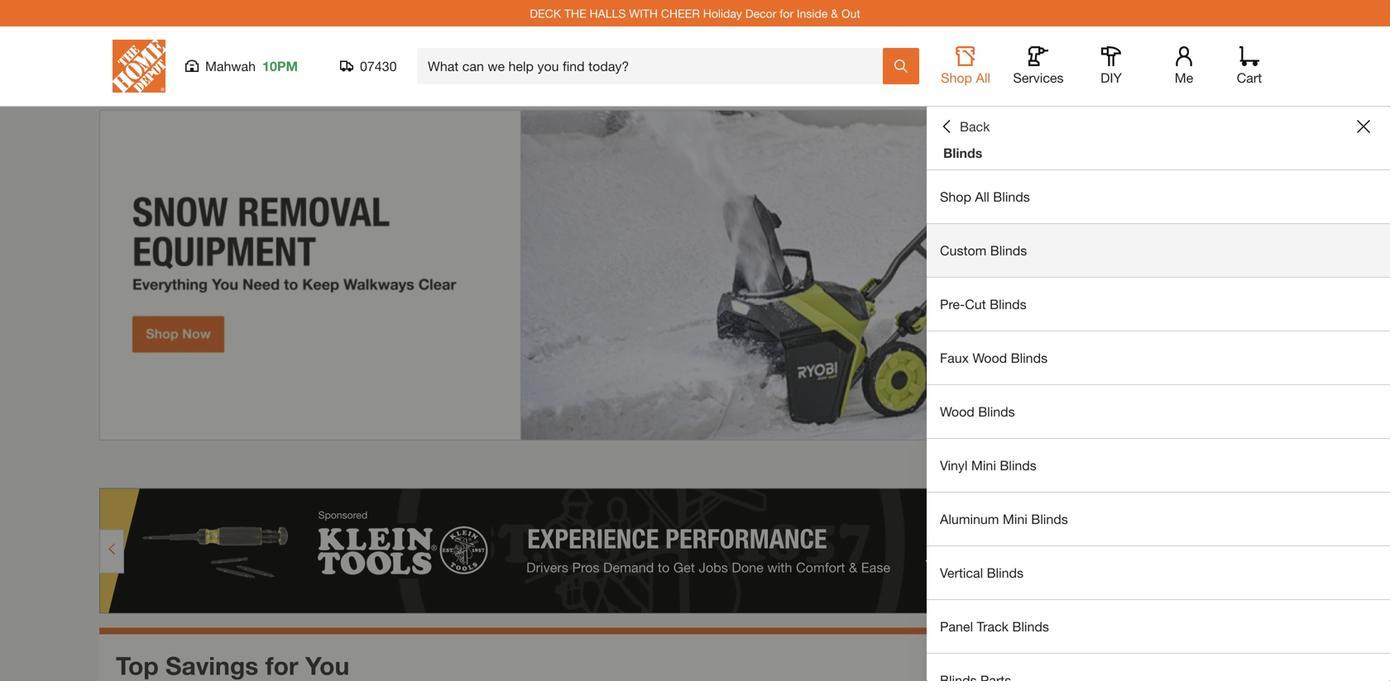 Task type: describe. For each thing, give the bounding box(es) containing it.
faux
[[940, 350, 969, 366]]

halls
[[590, 6, 626, 20]]

image for snow removal equipment everything you need to keep walkways clear image
[[99, 110, 1291, 441]]

panel
[[940, 619, 973, 635]]

blinds up aluminum mini blinds
[[1000, 458, 1037, 474]]

blinds right track
[[1012, 619, 1049, 635]]

07430 button
[[340, 58, 397, 74]]

vinyl
[[940, 458, 968, 474]]

inside
[[797, 6, 828, 20]]

aluminum mini blinds link
[[927, 493, 1390, 546]]

blinds right custom
[[990, 243, 1027, 259]]

deck the halls with cheer holiday decor for inside & out link
[[530, 6, 860, 20]]

blinds right vertical
[[987, 566, 1024, 581]]

What can we help you find today? search field
[[428, 49, 882, 84]]

you
[[305, 651, 349, 681]]

custom blinds link
[[927, 224, 1390, 277]]

decor
[[745, 6, 777, 20]]

cart link
[[1231, 46, 1268, 86]]

custom
[[940, 243, 987, 259]]

blinds down the pre-cut blinds
[[1011, 350, 1048, 366]]

vertical
[[940, 566, 983, 581]]

pre-cut blinds link
[[927, 278, 1390, 331]]

aluminum mini blinds
[[940, 512, 1068, 528]]

shop all blinds link
[[927, 170, 1390, 223]]

1 vertical spatial for
[[265, 651, 298, 681]]

10pm
[[262, 58, 298, 74]]

shop all
[[941, 70, 990, 86]]

services
[[1013, 70, 1064, 86]]

vertical blinds link
[[927, 547, 1390, 600]]

vinyl mini blinds
[[940, 458, 1037, 474]]

shop all button
[[939, 46, 992, 86]]

shop all blinds
[[940, 189, 1030, 205]]

vinyl mini blinds link
[[927, 439, 1390, 492]]

diy
[[1101, 70, 1122, 86]]

menu containing shop all blinds
[[927, 170, 1390, 682]]

mahwah 10pm
[[205, 58, 298, 74]]

blinds right the aluminum
[[1031, 512, 1068, 528]]

wood blinds
[[940, 404, 1015, 420]]

custom blinds
[[940, 243, 1027, 259]]

top savings for you
[[116, 651, 349, 681]]

faux wood blinds link
[[927, 332, 1390, 385]]

with
[[629, 6, 658, 20]]

diy button
[[1085, 46, 1138, 86]]

panel track blinds link
[[927, 601, 1390, 654]]

all for shop all
[[976, 70, 990, 86]]



Task type: vqa. For each thing, say whether or not it's contained in the screenshot.
AND
no



Task type: locate. For each thing, give the bounding box(es) containing it.
me button
[[1158, 46, 1211, 86]]

the home depot logo image
[[113, 40, 166, 93]]

drawer close image
[[1357, 120, 1370, 133]]

blinds
[[943, 145, 983, 161], [993, 189, 1030, 205], [990, 243, 1027, 259], [990, 297, 1027, 312], [1011, 350, 1048, 366], [978, 404, 1015, 420], [1000, 458, 1037, 474], [1031, 512, 1068, 528], [987, 566, 1024, 581], [1012, 619, 1049, 635]]

aluminum
[[940, 512, 999, 528]]

all inside button
[[976, 70, 990, 86]]

shop up back button
[[941, 70, 972, 86]]

shop inside button
[[941, 70, 972, 86]]

1 vertical spatial wood
[[940, 404, 975, 420]]

out
[[842, 6, 860, 20]]

0 vertical spatial wood
[[973, 350, 1007, 366]]

faux wood blinds
[[940, 350, 1048, 366]]

wood blinds link
[[927, 386, 1390, 439]]

blinds down back button
[[943, 145, 983, 161]]

panel track blinds
[[940, 619, 1049, 635]]

back button
[[940, 118, 990, 135]]

the
[[564, 6, 586, 20]]

0 horizontal spatial mini
[[971, 458, 996, 474]]

wood
[[973, 350, 1007, 366], [940, 404, 975, 420]]

cart
[[1237, 70, 1262, 86]]

1 vertical spatial all
[[975, 189, 990, 205]]

track
[[977, 619, 1009, 635]]

wood right the faux
[[973, 350, 1007, 366]]

holiday
[[703, 6, 742, 20]]

blinds right 'cut'
[[990, 297, 1027, 312]]

0 vertical spatial for
[[780, 6, 794, 20]]

cheer
[[661, 6, 700, 20]]

1 vertical spatial shop
[[940, 189, 971, 205]]

wood inside faux wood blinds link
[[973, 350, 1007, 366]]

mini
[[971, 458, 996, 474], [1003, 512, 1028, 528]]

1 horizontal spatial for
[[780, 6, 794, 20]]

1 horizontal spatial mini
[[1003, 512, 1028, 528]]

shop
[[941, 70, 972, 86], [940, 189, 971, 205]]

for left you at left bottom
[[265, 651, 298, 681]]

shop for shop all blinds
[[940, 189, 971, 205]]

&
[[831, 6, 838, 20]]

mini for aluminum
[[1003, 512, 1028, 528]]

pre-cut blinds
[[940, 297, 1027, 312]]

mahwah
[[205, 58, 256, 74]]

0 vertical spatial mini
[[971, 458, 996, 474]]

feedback link image
[[1368, 280, 1390, 369]]

me
[[1175, 70, 1193, 86]]

vertical blinds
[[940, 566, 1024, 581]]

wood inside wood blinds link
[[940, 404, 975, 420]]

07430
[[360, 58, 397, 74]]

all up the "back" on the top right
[[976, 70, 990, 86]]

all up custom blinds
[[975, 189, 990, 205]]

mini for vinyl
[[971, 458, 996, 474]]

services button
[[1012, 46, 1065, 86]]

0 vertical spatial shop
[[941, 70, 972, 86]]

0 vertical spatial all
[[976, 70, 990, 86]]

wood down the faux
[[940, 404, 975, 420]]

shop for shop all
[[941, 70, 972, 86]]

top
[[116, 651, 159, 681]]

0 horizontal spatial for
[[265, 651, 298, 681]]

mini right vinyl
[[971, 458, 996, 474]]

for
[[780, 6, 794, 20], [265, 651, 298, 681]]

deck the halls with cheer holiday decor for inside & out
[[530, 6, 860, 20]]

for left 'inside' at the top right
[[780, 6, 794, 20]]

mini right the aluminum
[[1003, 512, 1028, 528]]

back
[[960, 119, 990, 134]]

deck
[[530, 6, 561, 20]]

blinds up custom blinds
[[993, 189, 1030, 205]]

blinds down the faux wood blinds
[[978, 404, 1015, 420]]

savings
[[165, 651, 258, 681]]

all inside menu
[[975, 189, 990, 205]]

pre-
[[940, 297, 965, 312]]

all
[[976, 70, 990, 86], [975, 189, 990, 205]]

menu
[[927, 170, 1390, 682]]

cut
[[965, 297, 986, 312]]

shop up custom
[[940, 189, 971, 205]]

all for shop all blinds
[[975, 189, 990, 205]]

1 vertical spatial mini
[[1003, 512, 1028, 528]]



